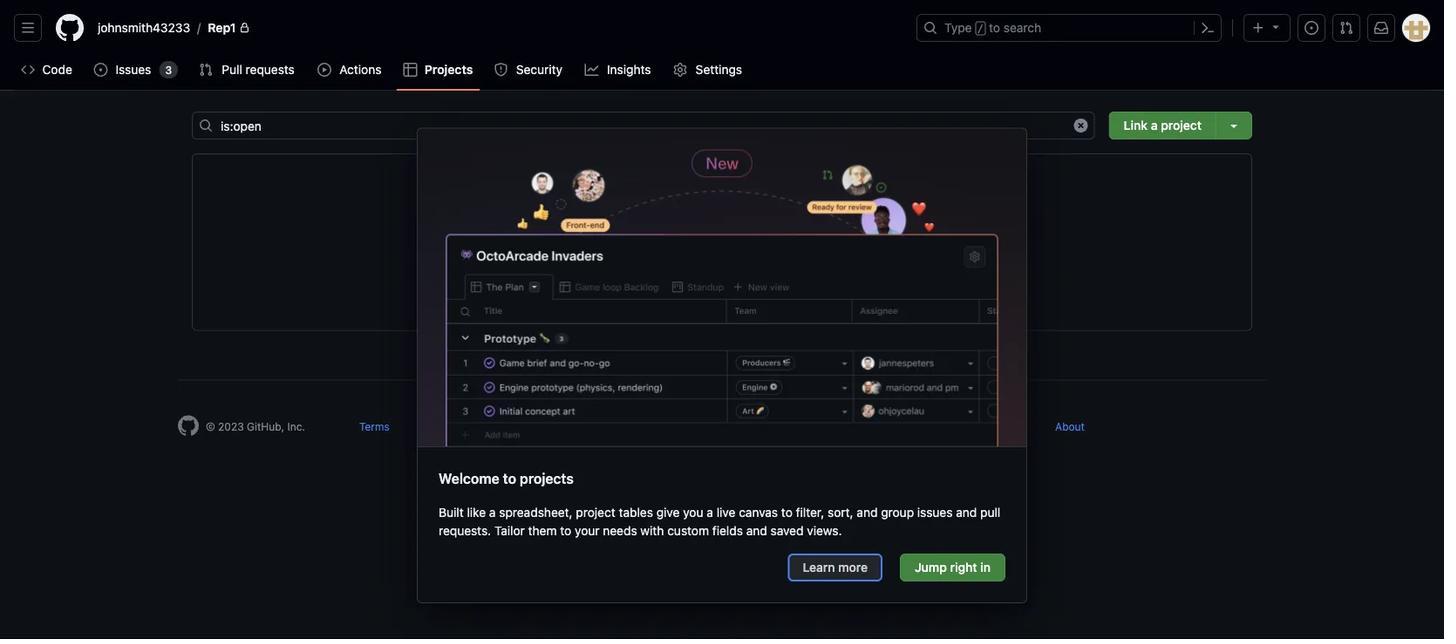 Task type: locate. For each thing, give the bounding box(es) containing it.
project
[[1161, 118, 1202, 133], [576, 505, 616, 520]]

security link
[[487, 57, 571, 83], [494, 421, 535, 433]]

blog link
[[999, 421, 1021, 433]]

0 vertical spatial table image
[[404, 63, 418, 77]]

code link
[[14, 57, 80, 83]]

/ inside johnsmith43233 /
[[197, 20, 201, 35]]

1 horizontal spatial and
[[857, 505, 878, 520]]

jump right in button
[[900, 554, 1006, 582]]

relevant
[[754, 230, 831, 254]]

1 vertical spatial security
[[494, 421, 535, 433]]

privacy
[[424, 421, 460, 433]]

link a project button
[[1109, 112, 1216, 140]]

table image
[[404, 63, 418, 77], [712, 196, 733, 217]]

status link
[[570, 421, 601, 433]]

training link
[[925, 421, 965, 433]]

johnsmith43233 /
[[98, 20, 201, 35]]

link a project
[[1124, 118, 1202, 133]]

link
[[1124, 118, 1148, 133]]

and left the pull
[[956, 505, 977, 520]]

them
[[528, 523, 557, 538]]

1 horizontal spatial project
[[1161, 118, 1202, 133]]

and right sort,
[[857, 505, 878, 520]]

fields
[[713, 523, 743, 538]]

quick
[[603, 230, 655, 254]]

filter,
[[796, 505, 825, 520]]

homepage image left ©
[[178, 416, 199, 437]]

/ right type
[[978, 23, 984, 35]]

git pull request image
[[199, 63, 213, 77]]

welcome to projects
[[439, 471, 574, 487]]

0 horizontal spatial homepage image
[[56, 14, 84, 42]]

code image
[[21, 63, 35, 77]]

1 vertical spatial security link
[[494, 421, 535, 433]]

list
[[91, 14, 906, 42]]

your
[[575, 523, 600, 538]]

0 vertical spatial security
[[516, 62, 563, 77]]

to left "search"
[[989, 21, 1001, 35]]

requests
[[246, 62, 295, 77]]

Search all projects text field
[[192, 112, 1095, 140]]

notifications image
[[1375, 21, 1389, 35]]

github,
[[247, 421, 284, 433]]

table image for projects
[[404, 63, 418, 77]]

0 vertical spatial project
[[1161, 118, 1202, 133]]

a
[[1151, 118, 1158, 133], [489, 505, 496, 520], [707, 505, 714, 520]]

security
[[516, 62, 563, 77], [494, 421, 535, 433]]

security right the shield image
[[516, 62, 563, 77]]

security link up welcome to projects
[[494, 421, 535, 433]]

homepage image inside footer
[[178, 416, 199, 437]]

lock image
[[240, 23, 250, 33]]

a right link
[[1151, 118, 1158, 133]]

more
[[839, 561, 868, 575]]

security link left graph image
[[487, 57, 571, 83]]

1 horizontal spatial table image
[[712, 196, 733, 217]]

a inside link a project popup button
[[1151, 118, 1158, 133]]

1 vertical spatial project
[[576, 505, 616, 520]]

security inside footer
[[494, 421, 535, 433]]

/ inside type / to search
[[978, 23, 984, 35]]

pull
[[981, 505, 1001, 520]]

/ for johnsmith43233
[[197, 20, 201, 35]]

learn more link
[[788, 554, 883, 582]]

to right access
[[731, 230, 750, 254]]

0 horizontal spatial /
[[197, 20, 201, 35]]

table image left projects on the top left
[[404, 63, 418, 77]]

about
[[1056, 421, 1085, 433]]

needs
[[603, 523, 637, 538]]

triangle down image
[[1269, 20, 1283, 34]]

group
[[881, 505, 914, 520]]

/ left the "rep1"
[[197, 20, 201, 35]]

like
[[467, 505, 486, 520]]

a right like at the bottom left
[[489, 505, 496, 520]]

footer
[[164, 380, 1281, 480]]

table image inside projects link
[[404, 63, 418, 77]]

custom
[[668, 523, 709, 538]]

project inside built like a spreadsheet, project tables give you a live canvas to filter, sort, and group issues and pull requests. tailor them to your needs with custom fields and saved views.
[[576, 505, 616, 520]]

rep1
[[208, 21, 236, 35]]

0 horizontal spatial a
[[489, 505, 496, 520]]

project right link
[[1161, 118, 1202, 133]]

settings
[[696, 62, 742, 77]]

right
[[951, 561, 978, 575]]

jump
[[915, 561, 947, 575]]

table image for provide quick access to relevant projects.
[[712, 196, 733, 217]]

0 horizontal spatial and
[[747, 523, 768, 538]]

1 horizontal spatial /
[[978, 23, 984, 35]]

homepage image up code
[[56, 14, 84, 42]]

docs link
[[636, 421, 661, 433]]

to up saved
[[782, 505, 793, 520]]

api link
[[875, 421, 891, 433]]

sort,
[[828, 505, 854, 520]]

/ for type
[[978, 23, 984, 35]]

to left your
[[560, 523, 572, 538]]

0 horizontal spatial project
[[576, 505, 616, 520]]

with
[[641, 523, 664, 538]]

homepage image
[[56, 14, 84, 42], [178, 416, 199, 437]]

security up welcome to projects
[[494, 421, 535, 433]]

/
[[197, 20, 201, 35], [978, 23, 984, 35]]

git pull request image
[[1340, 21, 1354, 35]]

graph image
[[585, 63, 599, 77]]

1 vertical spatial homepage image
[[178, 416, 199, 437]]

footer containing © 2023 github, inc.
[[164, 380, 1281, 480]]

training
[[925, 421, 965, 433]]

johnsmith43233 link
[[91, 14, 197, 42]]

project inside popup button
[[1161, 118, 1202, 133]]

projects.
[[835, 230, 918, 254]]

shield image
[[494, 63, 508, 77]]

learn
[[803, 561, 835, 575]]

and
[[857, 505, 878, 520], [956, 505, 977, 520], [747, 523, 768, 538]]

project up your
[[576, 505, 616, 520]]

to
[[989, 21, 1001, 35], [731, 230, 750, 254], [503, 471, 516, 487], [782, 505, 793, 520], [560, 523, 572, 538]]

and down canvas
[[747, 523, 768, 538]]

tailor
[[495, 523, 525, 538]]

2 horizontal spatial a
[[1151, 118, 1158, 133]]

1 horizontal spatial homepage image
[[178, 416, 199, 437]]

access
[[659, 230, 726, 254]]

a left live
[[707, 505, 714, 520]]

© 2023 github, inc.
[[206, 421, 305, 433]]

1 vertical spatial table image
[[712, 196, 733, 217]]

search image
[[199, 119, 213, 133]]

clear image
[[1075, 119, 1088, 133]]

list containing johnsmith43233 /
[[91, 14, 906, 42]]

2023
[[218, 421, 244, 433]]

0 horizontal spatial table image
[[404, 63, 418, 77]]

status
[[570, 421, 601, 433]]

table image up provide quick access to relevant projects.
[[712, 196, 733, 217]]



Task type: vqa. For each thing, say whether or not it's contained in the screenshot.
Type / to search
yes



Task type: describe. For each thing, give the bounding box(es) containing it.
built like a spreadsheet, project tables give you a live canvas to filter, sort, and group issues and pull requests. tailor them to your needs with custom fields and saved views.
[[439, 505, 1001, 538]]

live
[[717, 505, 736, 520]]

insights
[[607, 62, 651, 77]]

settings link
[[667, 57, 751, 83]]

canvas
[[739, 505, 778, 520]]

jump right in
[[915, 561, 991, 575]]

2 horizontal spatial and
[[956, 505, 977, 520]]

terms
[[359, 421, 390, 433]]

welcome
[[439, 471, 500, 487]]

requests.
[[439, 523, 491, 538]]

type / to search
[[945, 21, 1042, 35]]

inc.
[[287, 421, 305, 433]]

gear image
[[674, 63, 688, 77]]

projects
[[520, 471, 574, 487]]

contact github
[[695, 421, 772, 433]]

0 vertical spatial security link
[[487, 57, 571, 83]]

saved
[[771, 523, 804, 538]]

spreadsheet,
[[499, 505, 573, 520]]

blog
[[999, 421, 1021, 433]]

code
[[42, 62, 72, 77]]

about link
[[1056, 421, 1085, 433]]

pull requests link
[[192, 57, 304, 83]]

built
[[439, 505, 464, 520]]

command palette image
[[1201, 21, 1215, 35]]

projects link
[[397, 57, 480, 83]]

actions link
[[311, 57, 390, 83]]

issues
[[116, 62, 151, 77]]

projects
[[425, 62, 473, 77]]

contact github link
[[695, 421, 772, 433]]

pricing link
[[806, 421, 840, 433]]

learn more
[[803, 561, 868, 575]]

pricing
[[806, 421, 840, 433]]

give
[[657, 505, 680, 520]]

0 vertical spatial homepage image
[[56, 14, 84, 42]]

issue opened image
[[94, 63, 108, 77]]

tables
[[619, 505, 653, 520]]

in
[[981, 561, 991, 575]]

github
[[737, 421, 772, 433]]

issues
[[918, 505, 953, 520]]

issue opened image
[[1305, 21, 1319, 35]]

terms link
[[359, 421, 390, 433]]

play image
[[318, 63, 331, 77]]

actions
[[340, 62, 382, 77]]

search
[[1004, 21, 1042, 35]]

contact
[[695, 421, 734, 433]]

type
[[945, 21, 972, 35]]

3
[[165, 64, 172, 76]]

provide quick access to relevant projects.
[[527, 230, 918, 254]]

you
[[683, 505, 704, 520]]

plus image
[[1252, 21, 1266, 35]]

views.
[[807, 523, 842, 538]]

pull requests
[[222, 62, 295, 77]]

©
[[206, 421, 215, 433]]

pull
[[222, 62, 242, 77]]

johnsmith43233
[[98, 21, 190, 35]]

api
[[875, 421, 891, 433]]

1 horizontal spatial a
[[707, 505, 714, 520]]

rep1 link
[[201, 14, 257, 42]]

docs
[[636, 421, 661, 433]]

insights link
[[578, 57, 660, 83]]

privacy link
[[424, 421, 460, 433]]

to left projects at the left bottom of page
[[503, 471, 516, 487]]

provide
[[527, 230, 599, 254]]



